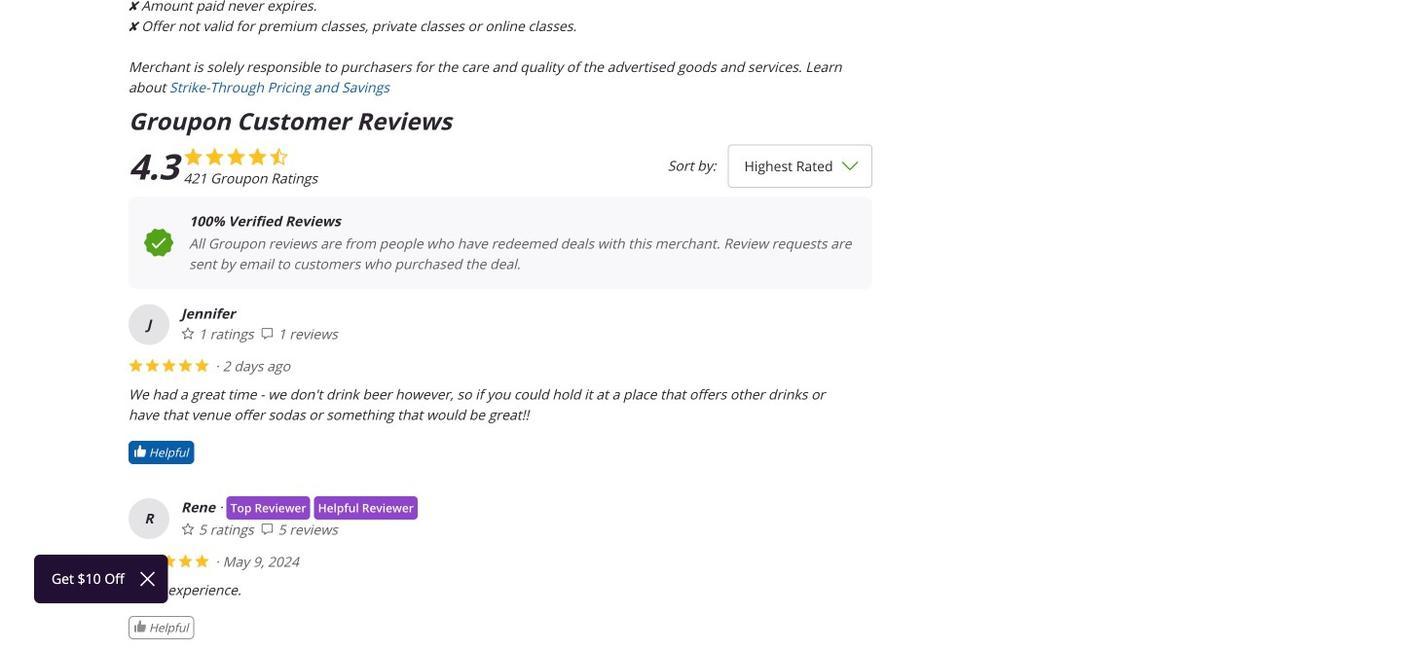 Task type: locate. For each thing, give the bounding box(es) containing it.
5 reviews image
[[261, 522, 274, 536]]



Task type: vqa. For each thing, say whether or not it's contained in the screenshot.
line radio
no



Task type: describe. For each thing, give the bounding box(es) containing it.
1 reviews image
[[261, 326, 274, 340]]

1 ratings image
[[181, 326, 195, 340]]

5 ratings image
[[181, 522, 195, 536]]



